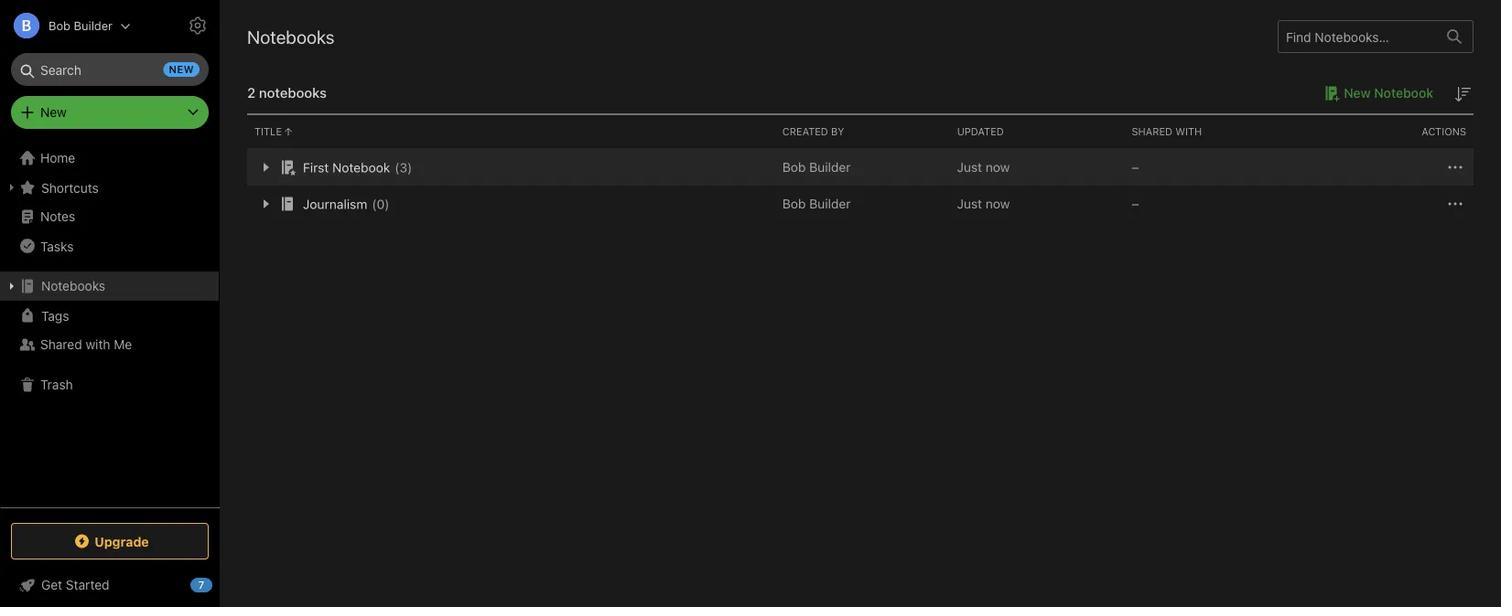 Task type: vqa. For each thing, say whether or not it's contained in the screenshot.
tab list
no



Task type: locate. For each thing, give the bounding box(es) containing it.
0 horizontal spatial new
[[40, 105, 67, 120]]

builder down by
[[810, 160, 851, 175]]

1 vertical spatial arrow image
[[255, 193, 277, 215]]

notebooks link
[[0, 272, 219, 301]]

0 horizontal spatial notebooks
[[41, 279, 105, 294]]

now inside "first notebook" row
[[986, 160, 1010, 175]]

2 vertical spatial builder
[[810, 196, 851, 212]]

first notebook ( 3 )
[[303, 160, 412, 175]]

2 just from the top
[[957, 196, 983, 212]]

tasks button
[[0, 232, 219, 261]]

0 vertical spatial bob
[[49, 19, 70, 33]]

More actions field
[[1445, 157, 1467, 179], [1445, 193, 1467, 215]]

1 vertical spatial notebooks
[[41, 279, 105, 294]]

builder down "first notebook" row
[[810, 196, 851, 212]]

just for journalism ( 0 )
[[957, 196, 983, 212]]

0 horizontal spatial )
[[385, 197, 390, 212]]

bob inside "first notebook" row
[[783, 160, 806, 175]]

just inside "first notebook" row
[[957, 160, 983, 175]]

bob builder down created by
[[783, 160, 851, 175]]

notebook
[[1375, 86, 1434, 101], [332, 160, 390, 175]]

1 horizontal spatial notebook
[[1375, 86, 1434, 101]]

more actions field inside "first notebook" row
[[1445, 157, 1467, 179]]

shared with
[[1132, 126, 1202, 138]]

just inside journalism row
[[957, 196, 983, 212]]

notebook up 'actions' button
[[1375, 86, 1434, 101]]

shared
[[1132, 126, 1173, 138]]

bob builder down "first notebook" row
[[783, 196, 851, 212]]

just now inside "first notebook" row
[[957, 160, 1010, 175]]

created by button
[[775, 115, 950, 148]]

notebook for new
[[1375, 86, 1434, 101]]

builder
[[74, 19, 113, 33], [810, 160, 851, 175], [810, 196, 851, 212]]

2 more actions field from the top
[[1445, 193, 1467, 215]]

arrow image left journalism
[[255, 193, 277, 215]]

bob for journalism ( 0 )
[[783, 196, 806, 212]]

home
[[40, 151, 75, 166]]

row group inside notebooks element
[[247, 149, 1474, 222]]

– inside journalism row
[[1132, 196, 1139, 212]]

1 more actions field from the top
[[1445, 157, 1467, 179]]

1 vertical spatial builder
[[810, 160, 851, 175]]

tags button
[[0, 301, 219, 331]]

bob builder up search text box
[[49, 19, 113, 33]]

0 vertical spatial builder
[[74, 19, 113, 33]]

0 vertical spatial now
[[986, 160, 1010, 175]]

1 vertical spatial bob builder
[[783, 160, 851, 175]]

now inside journalism row
[[986, 196, 1010, 212]]

builder inside journalism row
[[810, 196, 851, 212]]

1 vertical spatial )
[[385, 197, 390, 212]]

builder inside "first notebook" row
[[810, 160, 851, 175]]

0 vertical spatial arrow image
[[255, 157, 277, 179]]

2 arrow image from the top
[[255, 193, 277, 215]]

just now inside journalism row
[[957, 196, 1010, 212]]

notebooks up tags at the left bottom
[[41, 279, 105, 294]]

arrow image
[[255, 157, 277, 179], [255, 193, 277, 215]]

0 vertical spatial (
[[395, 160, 400, 175]]

just now
[[957, 160, 1010, 175], [957, 196, 1010, 212]]

bob
[[49, 19, 70, 33], [783, 160, 806, 175], [783, 196, 806, 212]]

0 vertical spatial bob builder
[[49, 19, 113, 33]]

more actions field down more actions icon
[[1445, 193, 1467, 215]]

tree
[[0, 144, 220, 507]]

1 – from the top
[[1132, 160, 1139, 175]]

0 vertical spatial –
[[1132, 160, 1139, 175]]

notebook inside row
[[332, 160, 390, 175]]

row group containing bob builder
[[247, 149, 1474, 222]]

new inside popup button
[[40, 105, 67, 120]]

0 vertical spatial new
[[1344, 86, 1371, 101]]

( inside journalism row
[[372, 197, 377, 212]]

bob builder inside journalism row
[[783, 196, 851, 212]]

1 horizontal spatial )
[[408, 160, 412, 175]]

–
[[1132, 160, 1139, 175], [1132, 196, 1139, 212]]

0 vertical spatial )
[[408, 160, 412, 175]]

just
[[957, 160, 983, 175], [957, 196, 983, 212]]

1 horizontal spatial (
[[395, 160, 400, 175]]

2 just now from the top
[[957, 196, 1010, 212]]

1 vertical spatial more actions field
[[1445, 193, 1467, 215]]

journalism ( 0 )
[[303, 197, 390, 212]]

more actions image
[[1445, 157, 1467, 179]]

(
[[395, 160, 400, 175], [372, 197, 377, 212]]

notes link
[[0, 202, 219, 232]]

0 vertical spatial more actions field
[[1445, 157, 1467, 179]]

notebooks
[[247, 26, 335, 47], [41, 279, 105, 294]]

2 vertical spatial bob
[[783, 196, 806, 212]]

now
[[986, 160, 1010, 175], [986, 196, 1010, 212]]

just for first notebook ( 3 )
[[957, 160, 983, 175]]

0 vertical spatial notebooks
[[247, 26, 335, 47]]

more actions field up more actions image
[[1445, 157, 1467, 179]]

builder for first notebook ( 3 )
[[810, 160, 851, 175]]

0 vertical spatial just
[[957, 160, 983, 175]]

1 vertical spatial –
[[1132, 196, 1139, 212]]

upgrade
[[95, 534, 149, 550]]

2 vertical spatial bob builder
[[783, 196, 851, 212]]

builder up search text box
[[74, 19, 113, 33]]

– inside "first notebook" row
[[1132, 160, 1139, 175]]

notebook inside button
[[1375, 86, 1434, 101]]

new inside new notebook button
[[1344, 86, 1371, 101]]

journalism
[[303, 197, 367, 212]]

3
[[400, 160, 408, 175]]

shared
[[40, 337, 82, 353]]

just now for journalism ( 0 )
[[957, 196, 1010, 212]]

0 vertical spatial just now
[[957, 160, 1010, 175]]

2 now from the top
[[986, 196, 1010, 212]]

bob inside journalism row
[[783, 196, 806, 212]]

1 now from the top
[[986, 160, 1010, 175]]

builder inside account field
[[74, 19, 113, 33]]

notebooks up notebooks
[[247, 26, 335, 47]]

new for new notebook
[[1344, 86, 1371, 101]]

trash link
[[0, 371, 219, 400]]

1 vertical spatial (
[[372, 197, 377, 212]]

notebooks
[[259, 85, 327, 101]]

1 horizontal spatial new
[[1344, 86, 1371, 101]]

row group
[[247, 149, 1474, 222]]

journalism row
[[247, 186, 1474, 222]]

Search text field
[[24, 53, 196, 86]]

new
[[1344, 86, 1371, 101], [40, 105, 67, 120]]

1 horizontal spatial notebooks
[[247, 26, 335, 47]]

created by
[[783, 126, 845, 138]]

arrow image inside journalism row
[[255, 193, 277, 215]]

new up 'actions' button
[[1344, 86, 1371, 101]]

1 arrow image from the top
[[255, 157, 277, 179]]

bob builder for journalism ( 0 )
[[783, 196, 851, 212]]

1 vertical spatial just
[[957, 196, 983, 212]]

more actions field inside journalism row
[[1445, 193, 1467, 215]]

new
[[169, 64, 194, 76]]

bob builder
[[49, 19, 113, 33], [783, 160, 851, 175], [783, 196, 851, 212]]

) inside "first notebook" row
[[408, 160, 412, 175]]

new up home
[[40, 105, 67, 120]]

1 vertical spatial just now
[[957, 196, 1010, 212]]

0 horizontal spatial notebook
[[332, 160, 390, 175]]

)
[[408, 160, 412, 175], [385, 197, 390, 212]]

notebook up journalism ( 0 )
[[332, 160, 390, 175]]

with
[[1176, 126, 1202, 138]]

1 just from the top
[[957, 160, 983, 175]]

1 vertical spatial new
[[40, 105, 67, 120]]

new button
[[11, 96, 209, 129]]

more actions image
[[1445, 193, 1467, 215]]

just now for first notebook ( 3 )
[[957, 160, 1010, 175]]

0 horizontal spatial (
[[372, 197, 377, 212]]

2 – from the top
[[1132, 196, 1139, 212]]

bob builder inside "first notebook" row
[[783, 160, 851, 175]]

1 just now from the top
[[957, 160, 1010, 175]]

0 vertical spatial notebook
[[1375, 86, 1434, 101]]

1 vertical spatial bob
[[783, 160, 806, 175]]

1 vertical spatial notebook
[[332, 160, 390, 175]]

tree containing home
[[0, 144, 220, 507]]

bob inside account field
[[49, 19, 70, 33]]

now for journalism ( 0 )
[[986, 196, 1010, 212]]

with
[[86, 337, 110, 353]]

arrow image down title
[[255, 157, 277, 179]]

Account field
[[0, 7, 131, 44]]

1 vertical spatial now
[[986, 196, 1010, 212]]



Task type: describe. For each thing, give the bounding box(es) containing it.
first notebook row
[[247, 149, 1474, 186]]

shortcuts button
[[0, 173, 219, 202]]

tasks
[[40, 239, 74, 254]]

arrow image for first notebook
[[255, 157, 277, 179]]

builder for journalism ( 0 )
[[810, 196, 851, 212]]

bob for first notebook ( 3 )
[[783, 160, 806, 175]]

shortcuts
[[41, 180, 99, 195]]

actions button
[[1299, 115, 1474, 148]]

first
[[303, 160, 329, 175]]

notebook for first
[[332, 160, 390, 175]]

new notebook button
[[1319, 82, 1434, 104]]

Help and Learning task checklist field
[[0, 571, 220, 601]]

by
[[831, 126, 845, 138]]

started
[[66, 578, 110, 593]]

settings image
[[187, 15, 209, 37]]

now for first notebook ( 3 )
[[986, 160, 1010, 175]]

new notebook
[[1344, 86, 1434, 101]]

get started
[[41, 578, 110, 593]]

shared with me link
[[0, 331, 219, 360]]

) inside journalism row
[[385, 197, 390, 212]]

bob builder inside account field
[[49, 19, 113, 33]]

me
[[114, 337, 132, 353]]

more actions field for first notebook ( 3 )
[[1445, 157, 1467, 179]]

arrow image for journalism
[[255, 193, 277, 215]]

created
[[783, 126, 829, 138]]

Sort field
[[1452, 82, 1474, 105]]

trash
[[40, 378, 73, 393]]

– for journalism ( 0 )
[[1132, 196, 1139, 212]]

more actions field for journalism ( 0 )
[[1445, 193, 1467, 215]]

bob builder for first notebook ( 3 )
[[783, 160, 851, 175]]

updated button
[[950, 115, 1125, 148]]

title
[[255, 126, 282, 138]]

0
[[377, 197, 385, 212]]

upgrade button
[[11, 524, 209, 560]]

new for new
[[40, 105, 67, 120]]

title button
[[247, 115, 775, 148]]

tags
[[41, 308, 69, 323]]

notebooks inside tree
[[41, 279, 105, 294]]

actions
[[1422, 126, 1467, 138]]

updated
[[957, 126, 1004, 138]]

new search field
[[24, 53, 200, 86]]

expand notebooks image
[[5, 279, 19, 294]]

Find Notebooks… text field
[[1279, 22, 1437, 52]]

( inside "first notebook" row
[[395, 160, 400, 175]]

get
[[41, 578, 62, 593]]

notes
[[40, 209, 75, 224]]

click to collapse image
[[213, 574, 227, 596]]

shared with button
[[1125, 115, 1299, 148]]

7
[[198, 580, 204, 592]]

home link
[[0, 144, 220, 173]]

2 notebooks
[[247, 85, 327, 101]]

notebooks element
[[220, 0, 1502, 608]]

shared with me
[[40, 337, 132, 353]]

– for first notebook ( 3 )
[[1132, 160, 1139, 175]]

sort options image
[[1452, 83, 1474, 105]]

2
[[247, 85, 255, 101]]



